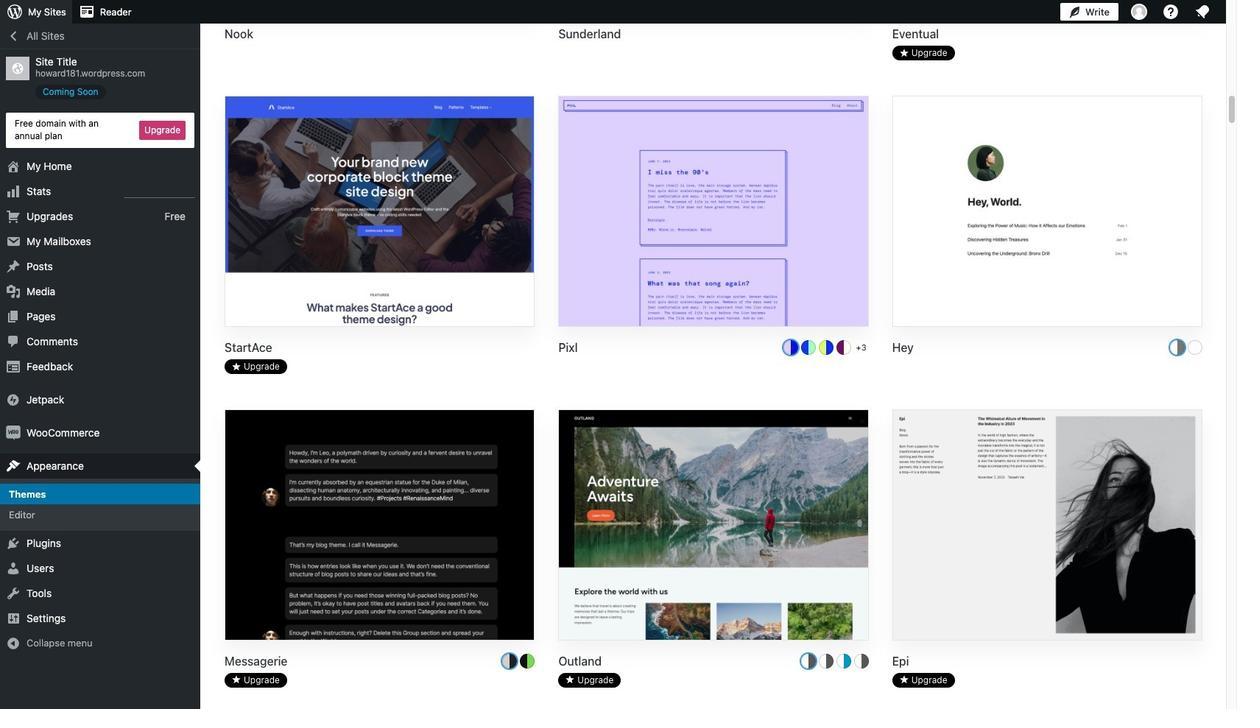 Task type: vqa. For each thing, say whether or not it's contained in the screenshot.
Main Content
no



Task type: locate. For each thing, give the bounding box(es) containing it.
a wordpress theme for travel-related websites and blogs designed to showcase stunning destinations around the world. image
[[559, 410, 868, 643]]

img image
[[6, 392, 21, 407], [6, 425, 21, 440]]

2 img image from the top
[[6, 425, 21, 440]]

messagerie is a theme that brings the mobile messaging experience to your wordpress site. image
[[225, 410, 534, 642]]

1 vertical spatial img image
[[6, 425, 21, 440]]

0 vertical spatial img image
[[6, 392, 21, 407]]

manage your notifications image
[[1194, 3, 1212, 21]]

pixl is a simple yet opinionated blogging theme inspired by websites of the nineties. image
[[559, 97, 868, 328]]

epi is a simple blog theme with a sticky left sidebar. image
[[893, 410, 1202, 642]]

help image
[[1162, 3, 1180, 21]]



Task type: describe. For each thing, give the bounding box(es) containing it.
my profile image
[[1131, 4, 1147, 20]]

startace is your ultimate business theme design. it is pretty valuable in assisting users in building their corporate websites, being established companies, or budding startups. image
[[225, 97, 534, 328]]

1 img image from the top
[[6, 392, 21, 407]]

hey is a simple personal blog theme. image
[[893, 97, 1202, 328]]

highest hourly views 0 image
[[124, 188, 194, 198]]



